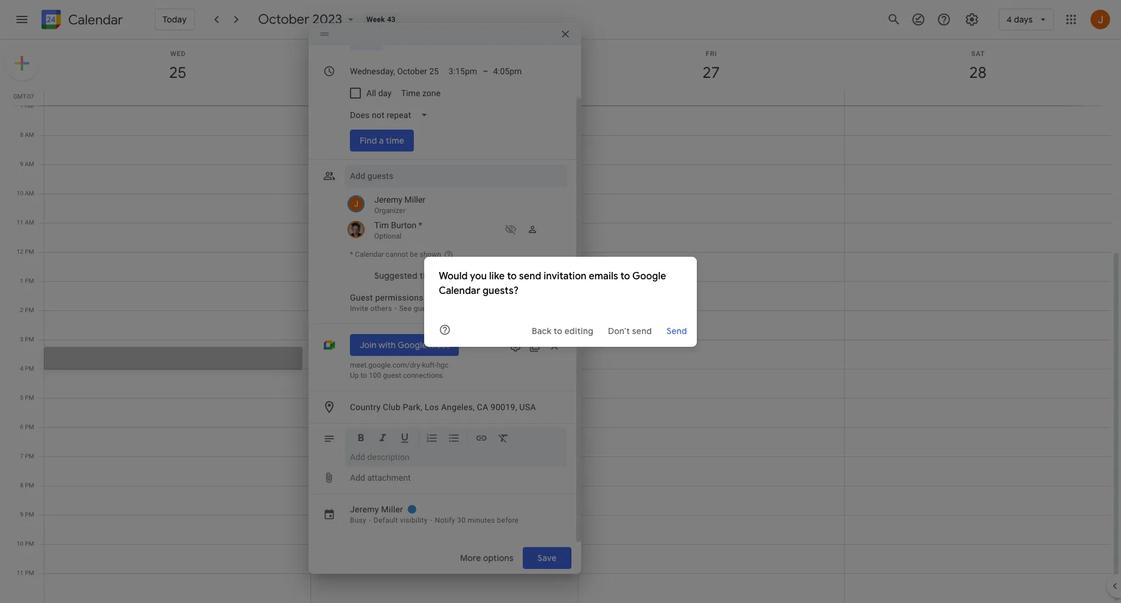 Task type: vqa. For each thing, say whether or not it's contained in the screenshot.
group
no



Task type: describe. For each thing, give the bounding box(es) containing it.
10 for 10 pm
[[17, 541, 23, 547]]

up
[[350, 371, 359, 380]]

today
[[163, 14, 187, 25]]

12 pm
[[17, 248, 34, 255]]

pm for 10 pm
[[25, 541, 34, 547]]

calendar element
[[39, 7, 123, 34]]

9 for 9 pm
[[20, 511, 23, 518]]

numbered list image
[[426, 432, 438, 446]]

bold image
[[355, 432, 367, 446]]

to right emails
[[621, 270, 630, 282]]

calendar heading
[[66, 11, 123, 28]]

find a time
[[360, 135, 404, 146]]

pm for 3 pm
[[25, 336, 34, 343]]

to right like
[[507, 270, 517, 282]]

guest
[[383, 371, 401, 380]]

3 pm
[[20, 336, 34, 343]]

send button
[[662, 320, 692, 342]]

10 am
[[16, 190, 34, 197]]

jeremy
[[374, 195, 402, 205]]

pm for 9 pm
[[25, 511, 34, 518]]

week 43
[[366, 15, 396, 24]]

pm for 12 pm
[[25, 248, 34, 255]]

task
[[392, 34, 411, 45]]

cannot
[[386, 250, 408, 259]]

attachment
[[367, 473, 411, 483]]

would you like to send invitation emails to google calendar guests? dialog
[[424, 257, 697, 347]]

tim burton, optional tree item
[[345, 217, 567, 243]]

row inside 'grid'
[[39, 91, 1121, 105]]

would you like to send invitation emails to google calendar guests? heading
[[439, 269, 682, 298]]

would you like to send invitation emails to google calendar guests?
[[439, 270, 666, 297]]

pm for 2 pm
[[25, 307, 34, 313]]

time
[[386, 135, 404, 146]]

event button
[[350, 29, 383, 51]]

to inside back to editing button
[[554, 325, 562, 336]]

10 for 10 am
[[16, 190, 23, 197]]

0 horizontal spatial google
[[398, 340, 427, 351]]

–
[[483, 66, 488, 76]]

7 am
[[20, 102, 34, 109]]

optional
[[374, 232, 402, 240]]

jeremy miller, organizer tree item
[[345, 192, 567, 217]]

join
[[360, 340, 377, 351]]

like
[[489, 270, 505, 282]]

9 am
[[20, 161, 34, 167]]

join with google meet
[[360, 340, 449, 351]]

11 am
[[16, 219, 34, 226]]

hgc
[[437, 361, 449, 369]]

zone
[[423, 88, 441, 98]]

8 for 8 pm
[[20, 482, 23, 489]]

october 2023 button
[[253, 11, 362, 28]]

back to editing button
[[527, 320, 598, 342]]

43
[[387, 15, 396, 24]]

am for 9 am
[[25, 161, 34, 167]]

pm for 1 pm
[[25, 278, 34, 284]]

to inside meet.google.com/dry-kuft-hgc up to 100 guest connections
[[361, 371, 367, 380]]

task button
[[388, 29, 415, 51]]

6
[[20, 424, 23, 430]]

11 for 11 am
[[16, 219, 23, 226]]

9 for 9 am
[[20, 161, 23, 167]]

invitation
[[544, 270, 587, 282]]

connections
[[403, 371, 443, 380]]

10 pm
[[17, 541, 34, 547]]

don't
[[608, 325, 630, 336]]

time zone button
[[397, 82, 446, 104]]

5 pm
[[20, 394, 34, 401]]

emails
[[589, 270, 618, 282]]

* inside tim burton * optional
[[419, 220, 422, 230]]

8 pm
[[20, 482, 34, 489]]

italic image
[[377, 432, 389, 446]]

formatting options toolbar
[[345, 428, 567, 453]]

all
[[366, 88, 376, 98]]

Description text field
[[350, 452, 562, 462]]

11 pm
[[17, 570, 34, 576]]

tim burton * optional
[[374, 220, 422, 240]]

pm for 8 pm
[[25, 482, 34, 489]]

editing
[[565, 325, 594, 336]]

pm for 11 pm
[[25, 570, 34, 576]]

you
[[470, 270, 487, 282]]

shown
[[420, 250, 441, 259]]

2023
[[312, 11, 342, 28]]

am for 11 am
[[25, 219, 34, 226]]

1 vertical spatial *
[[350, 250, 353, 259]]

send inside button
[[632, 325, 652, 336]]

time
[[401, 88, 421, 98]]

11 for 11 pm
[[17, 570, 23, 576]]

october
[[258, 11, 309, 28]]

would
[[439, 270, 468, 282]]

time zone
[[401, 88, 441, 98]]

find
[[360, 135, 377, 146]]

burton
[[391, 220, 416, 230]]

1
[[20, 278, 23, 284]]

to element
[[483, 66, 488, 76]]



Task type: locate. For each thing, give the bounding box(es) containing it.
0 horizontal spatial send
[[519, 270, 541, 282]]

6 pm from the top
[[25, 394, 34, 401]]

8 pm from the top
[[25, 453, 34, 460]]

9 pm from the top
[[25, 482, 34, 489]]

don't send
[[608, 325, 652, 336]]

am for 10 am
[[25, 190, 34, 197]]

underline image
[[399, 432, 411, 446]]

1 7 from the top
[[20, 102, 23, 109]]

1 vertical spatial google
[[398, 340, 427, 351]]

1 vertical spatial 8
[[20, 482, 23, 489]]

2 8 from the top
[[20, 482, 23, 489]]

organizer
[[374, 206, 406, 215]]

1 horizontal spatial google
[[632, 270, 666, 282]]

0 vertical spatial google
[[632, 270, 666, 282]]

10 up 11 pm
[[17, 541, 23, 547]]

7
[[20, 102, 23, 109], [20, 453, 23, 460]]

0 vertical spatial 10
[[16, 190, 23, 197]]

*
[[419, 220, 422, 230], [350, 250, 353, 259]]

4 pm
[[20, 365, 34, 372]]

pm right '6'
[[25, 424, 34, 430]]

0 vertical spatial calendar
[[68, 11, 123, 28]]

1 8 from the top
[[20, 131, 23, 138]]

calendar inside "calendar" element
[[68, 11, 123, 28]]

1 11 from the top
[[16, 219, 23, 226]]

1 horizontal spatial send
[[632, 325, 652, 336]]

1 vertical spatial 7
[[20, 453, 23, 460]]

7 down gmt- at the left of page
[[20, 102, 23, 109]]

pm for 6 pm
[[25, 424, 34, 430]]

october 2023
[[258, 11, 342, 28]]

gmt-07
[[13, 93, 34, 100]]

8 for 8 am
[[20, 131, 23, 138]]

1 cell from the left
[[44, 91, 311, 105]]

add
[[350, 473, 365, 483]]

2 pm
[[20, 307, 34, 313]]

find a time button
[[350, 130, 414, 152]]

grid
[[0, 40, 1121, 603]]

9 up 10 pm
[[20, 511, 23, 518]]

1 9 from the top
[[20, 161, 23, 167]]

pm down 10 pm
[[25, 570, 34, 576]]

4
[[20, 365, 23, 372]]

send right don't
[[632, 325, 652, 336]]

4 pm from the top
[[25, 336, 34, 343]]

2 pm from the top
[[25, 278, 34, 284]]

8
[[20, 131, 23, 138], [20, 482, 23, 489]]

pm right 2
[[25, 307, 34, 313]]

0 horizontal spatial calendar
[[68, 11, 123, 28]]

* right burton
[[419, 220, 422, 230]]

google right with
[[398, 340, 427, 351]]

1 am from the top
[[25, 102, 34, 109]]

2 11 from the top
[[17, 570, 23, 576]]

5 pm from the top
[[25, 365, 34, 372]]

1 horizontal spatial calendar
[[355, 250, 384, 259]]

pm for 5 pm
[[25, 394, 34, 401]]

1 vertical spatial 10
[[17, 541, 23, 547]]

pm right 4
[[25, 365, 34, 372]]

0 vertical spatial 8
[[20, 131, 23, 138]]

2 vertical spatial calendar
[[439, 285, 480, 297]]

calendar
[[68, 11, 123, 28], [355, 250, 384, 259], [439, 285, 480, 297]]

to right back
[[554, 325, 562, 336]]

a
[[379, 135, 384, 146]]

send right like
[[519, 270, 541, 282]]

11 down 10 pm
[[17, 570, 23, 576]]

1 10 from the top
[[16, 190, 23, 197]]

row
[[39, 91, 1121, 105]]

tab list containing event
[[318, 29, 567, 51]]

3 cell from the left
[[844, 91, 1111, 105]]

meet.google.com/dry-
[[350, 361, 422, 369]]

pm right 5
[[25, 394, 34, 401]]

2 horizontal spatial calendar
[[439, 285, 480, 297]]

google right emails
[[632, 270, 666, 282]]

pm for 7 pm
[[25, 453, 34, 460]]

to right up
[[361, 371, 367, 380]]

7 down '6'
[[20, 453, 23, 460]]

grid containing gmt-07
[[0, 40, 1121, 603]]

pm right 12
[[25, 248, 34, 255]]

bulleted list image
[[448, 432, 460, 446]]

0 horizontal spatial *
[[350, 250, 353, 259]]

send
[[667, 325, 687, 336]]

pm down 8 pm
[[25, 511, 34, 518]]

tim
[[374, 220, 389, 230]]

0 vertical spatial 11
[[16, 219, 23, 226]]

3 pm from the top
[[25, 307, 34, 313]]

7 pm from the top
[[25, 424, 34, 430]]

9
[[20, 161, 23, 167], [20, 511, 23, 518]]

6 pm
[[20, 424, 34, 430]]

* calendar cannot be shown
[[350, 250, 441, 259]]

1 horizontal spatial *
[[419, 220, 422, 230]]

meet.google.com/dry-kuft-hgc up to 100 guest connections
[[350, 361, 449, 380]]

7 for 7 pm
[[20, 453, 23, 460]]

google inside the would you like to send invitation emails to google calendar guests?
[[632, 270, 666, 282]]

send
[[519, 270, 541, 282], [632, 325, 652, 336]]

10
[[16, 190, 23, 197], [17, 541, 23, 547]]

am for 7 am
[[25, 102, 34, 109]]

11 pm from the top
[[25, 541, 34, 547]]

9 pm
[[20, 511, 34, 518]]

send inside the would you like to send invitation emails to google calendar guests?
[[519, 270, 541, 282]]

0 vertical spatial 7
[[20, 102, 23, 109]]

am for 8 am
[[25, 131, 34, 138]]

week
[[366, 15, 385, 24]]

google
[[632, 270, 666, 282], [398, 340, 427, 351]]

2 10 from the top
[[17, 541, 23, 547]]

am down the 7 am
[[25, 131, 34, 138]]

1 vertical spatial send
[[632, 325, 652, 336]]

1 pm
[[20, 278, 34, 284]]

don't send button
[[603, 320, 657, 342]]

2 9 from the top
[[20, 511, 23, 518]]

pm right '3'
[[25, 336, 34, 343]]

add attachment button
[[345, 467, 416, 489]]

guests?
[[483, 285, 519, 297]]

0 vertical spatial send
[[519, 270, 541, 282]]

pm down 9 pm
[[25, 541, 34, 547]]

* left cannot
[[350, 250, 353, 259]]

7 pm
[[20, 453, 34, 460]]

am down 9 am
[[25, 190, 34, 197]]

0 vertical spatial *
[[419, 220, 422, 230]]

am down 8 am at the left top of page
[[25, 161, 34, 167]]

meet
[[429, 340, 449, 351]]

2 am from the top
[[25, 131, 34, 138]]

pm right 1
[[25, 278, 34, 284]]

1 vertical spatial 9
[[20, 511, 23, 518]]

pm down 6 pm
[[25, 453, 34, 460]]

kuft-
[[422, 361, 437, 369]]

remove formatting image
[[497, 432, 510, 446]]

jeremy miller organizer
[[374, 195, 426, 215]]

pm up 9 pm
[[25, 482, 34, 489]]

8 am
[[20, 131, 34, 138]]

12
[[17, 248, 23, 255]]

07
[[27, 93, 34, 100]]

with
[[378, 340, 396, 351]]

8 down the 7 am
[[20, 131, 23, 138]]

am
[[25, 102, 34, 109], [25, 131, 34, 138], [25, 161, 34, 167], [25, 190, 34, 197], [25, 219, 34, 226]]

100
[[369, 371, 381, 380]]

insert link image
[[475, 432, 488, 446]]

5 am from the top
[[25, 219, 34, 226]]

pm for 4 pm
[[25, 365, 34, 372]]

1 vertical spatial calendar
[[355, 250, 384, 259]]

2 cell from the left
[[578, 91, 844, 105]]

4 am from the top
[[25, 190, 34, 197]]

9 up 10 am
[[20, 161, 23, 167]]

7 for 7 am
[[20, 102, 23, 109]]

11 up 12
[[16, 219, 23, 226]]

day
[[378, 88, 392, 98]]

1 pm from the top
[[25, 248, 34, 255]]

cell
[[44, 91, 311, 105], [578, 91, 844, 105], [844, 91, 1111, 105]]

tab list
[[318, 29, 567, 51]]

all day
[[366, 88, 392, 98]]

3
[[20, 336, 23, 343]]

guests invited to this event. tree
[[345, 192, 567, 243]]

am down 07
[[25, 102, 34, 109]]

add attachment
[[350, 473, 411, 483]]

8 down 7 pm in the bottom of the page
[[20, 482, 23, 489]]

10 pm from the top
[[25, 511, 34, 518]]

calendar inside the would you like to send invitation emails to google calendar guests?
[[439, 285, 480, 297]]

gmt-
[[13, 93, 27, 100]]

back
[[532, 325, 552, 336]]

pm
[[25, 248, 34, 255], [25, 278, 34, 284], [25, 307, 34, 313], [25, 336, 34, 343], [25, 365, 34, 372], [25, 394, 34, 401], [25, 424, 34, 430], [25, 453, 34, 460], [25, 482, 34, 489], [25, 511, 34, 518], [25, 541, 34, 547], [25, 570, 34, 576]]

0 vertical spatial 9
[[20, 161, 23, 167]]

back to editing
[[532, 325, 594, 336]]

miller
[[405, 195, 426, 205]]

5
[[20, 394, 23, 401]]

3 am from the top
[[25, 161, 34, 167]]

today button
[[155, 9, 195, 30]]

1 vertical spatial 11
[[17, 570, 23, 576]]

10 up the 11 am
[[16, 190, 23, 197]]

am up 12 pm
[[25, 219, 34, 226]]

2 7 from the top
[[20, 453, 23, 460]]

event
[[355, 34, 378, 45]]

join with google meet link
[[350, 334, 459, 356]]

be
[[410, 250, 418, 259]]

2
[[20, 307, 23, 313]]

12 pm from the top
[[25, 570, 34, 576]]

11
[[16, 219, 23, 226], [17, 570, 23, 576]]



